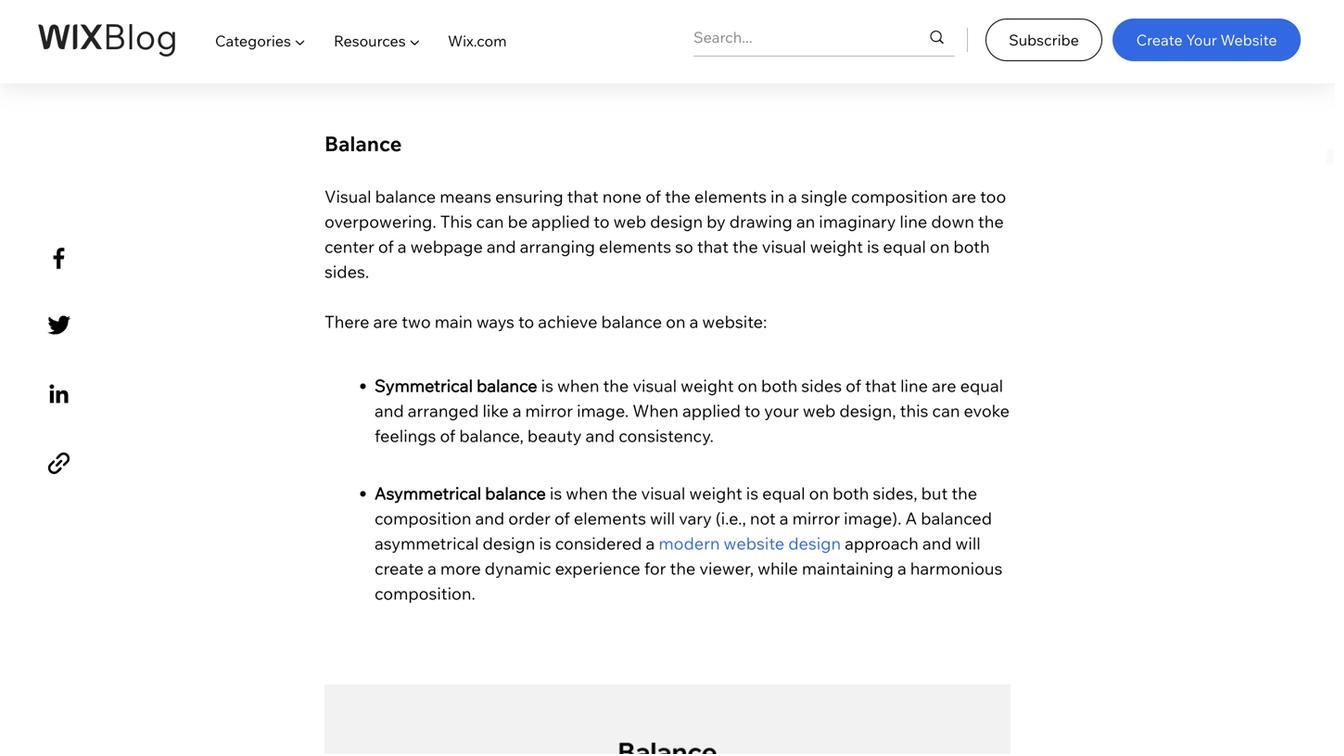 Task type: locate. For each thing, give the bounding box(es) containing it.
of right the order
[[555, 508, 570, 529]]

1 horizontal spatial equal
[[884, 236, 927, 257]]

composition inside is when the visual weight is equal on both sides, but the composition and order of elements will vary (i.e., not a mirror image). a balanced asymmetrical design is considered a
[[375, 508, 472, 529]]

0 vertical spatial weight
[[811, 236, 864, 257]]

design up so
[[651, 211, 703, 232]]

balance right achieve
[[602, 311, 662, 332]]

0 horizontal spatial to
[[519, 311, 535, 332]]

elements up the considered
[[574, 508, 647, 529]]

by
[[707, 211, 726, 232]]

while
[[758, 558, 799, 579]]

0 vertical spatial visual
[[762, 236, 807, 257]]

when inside is when the visual weight is equal on both sides, but the composition and order of elements will vary (i.e., not a mirror image). a balanced asymmetrical design is considered a
[[566, 483, 608, 504]]

share article on linkedin image
[[43, 378, 75, 410]]

weight
[[811, 236, 864, 257], [681, 375, 734, 396], [690, 483, 743, 504]]

visual up when
[[633, 375, 677, 396]]

line left down
[[900, 211, 928, 232]]

visual
[[762, 236, 807, 257], [633, 375, 677, 396], [642, 483, 686, 504]]

1 horizontal spatial that
[[698, 236, 729, 257]]

both inside is when the visual weight on both sides of that line are equal and arranged like a mirror image. when applied to your web design, this can evoke feelings of balance, beauty and consistency.
[[762, 375, 798, 396]]

when up image.
[[558, 375, 600, 396]]

0 horizontal spatial can
[[476, 211, 504, 232]]

visual inside is when the visual weight on both sides of that line are equal and arranged like a mirror image. when applied to your web design, this can evoke feelings of balance, beauty and consistency.
[[633, 375, 677, 396]]

asymmetrical
[[375, 483, 482, 504]]

share article on facebook image
[[43, 242, 75, 275]]

1 horizontal spatial design
[[651, 211, 703, 232]]

will down balanced
[[956, 533, 981, 554]]

create your website
[[1137, 30, 1278, 49]]

1 vertical spatial mirror
[[793, 508, 841, 529]]

0 vertical spatial both
[[954, 236, 990, 257]]

are
[[952, 186, 977, 207], [374, 311, 398, 332], [932, 375, 957, 396]]

balance
[[325, 131, 407, 156]]

0 horizontal spatial that
[[567, 186, 599, 207]]

weight up consistency.
[[681, 375, 734, 396]]

share article on twitter image
[[43, 309, 75, 342]]

0 vertical spatial equal
[[884, 236, 927, 257]]

1 vertical spatial can
[[933, 400, 961, 421]]

1 horizontal spatial web
[[803, 400, 836, 421]]

when for asymmetrical balance
[[566, 483, 608, 504]]

principles of design applied to web design: balance image
[[325, 684, 1011, 754]]

to right the ways in the top of the page
[[519, 311, 535, 332]]

when
[[558, 375, 600, 396], [566, 483, 608, 504]]

to down none
[[594, 211, 610, 232]]

design,
[[840, 400, 897, 421]]

None search field
[[694, 19, 956, 56]]

2 vertical spatial both
[[833, 483, 870, 504]]

create your website link
[[1113, 19, 1302, 61]]

0 vertical spatial applied
[[532, 211, 590, 232]]

equal up not
[[763, 483, 806, 504]]

both down down
[[954, 236, 990, 257]]

and inside visual balance means ensuring that none of the elements in a single composition are too overpowering. this can be applied to web design by drawing an imaginary line down the center of a webpage and arranging elements so that the visual weight is equal on both sides.
[[487, 236, 516, 257]]

0 horizontal spatial both
[[762, 375, 798, 396]]

and inside approach and will create a more dynamic experience for the viewer, while maintaining a harmonious composition.
[[923, 533, 952, 554]]

1 horizontal spatial can
[[933, 400, 961, 421]]

of down overpowering.
[[378, 236, 394, 257]]

when
[[633, 400, 679, 421]]

on down website:
[[738, 375, 758, 396]]

1 vertical spatial that
[[698, 236, 729, 257]]

2 vertical spatial to
[[745, 400, 761, 421]]

1 vertical spatial composition
[[375, 508, 472, 529]]

is inside visual balance means ensuring that none of the elements in a single composition are too overpowering. this can be applied to web design by drawing an imaginary line down the center of a webpage and arranging elements so that the visual weight is equal on both sides.
[[867, 236, 880, 257]]

can left 'be'
[[476, 211, 504, 232]]

share article on linkedin image
[[43, 378, 75, 410]]

to
[[594, 211, 610, 232], [519, 311, 535, 332], [745, 400, 761, 421]]

▼ for resources  ▼
[[409, 32, 421, 50]]

web down none
[[614, 211, 647, 232]]

0 vertical spatial are
[[952, 186, 977, 207]]

0 vertical spatial line
[[900, 211, 928, 232]]

composition up the asymmetrical
[[375, 508, 472, 529]]

and down image.
[[586, 426, 615, 446]]

a down the asymmetrical
[[428, 558, 437, 579]]

consistency.
[[619, 426, 714, 446]]

the down modern
[[670, 558, 696, 579]]

0 vertical spatial can
[[476, 211, 504, 232]]

0 vertical spatial mirror
[[526, 400, 573, 421]]

is
[[867, 236, 880, 257], [542, 375, 554, 396], [550, 483, 562, 504], [747, 483, 759, 504], [539, 533, 552, 554]]

viewer,
[[700, 558, 754, 579]]

line up the "this" at the right
[[901, 375, 929, 396]]

1 vertical spatial applied
[[683, 400, 741, 421]]

design up dynamic on the bottom left of page
[[483, 533, 536, 554]]

1 vertical spatial weight
[[681, 375, 734, 396]]

equal down imaginary on the top right
[[884, 236, 927, 257]]

the inside is when the visual weight on both sides of that line are equal and arranged like a mirror image. when applied to your web design, this can evoke feelings of balance, beauty and consistency.
[[603, 375, 629, 396]]

to left your
[[745, 400, 761, 421]]

dynamic
[[485, 558, 552, 579]]

when inside is when the visual weight on both sides of that line are equal and arranged like a mirror image. when applied to your web design, this can evoke feelings of balance, beauty and consistency.
[[558, 375, 600, 396]]

1 horizontal spatial both
[[833, 483, 870, 504]]

that
[[567, 186, 599, 207], [698, 236, 729, 257], [866, 375, 897, 396]]

your
[[765, 400, 800, 421]]

not
[[750, 508, 776, 529]]

1 vertical spatial line
[[901, 375, 929, 396]]

balance for symmetrical balance
[[477, 375, 538, 396]]

two
[[402, 311, 431, 332]]

create
[[1137, 30, 1184, 49]]

is down imaginary on the top right
[[867, 236, 880, 257]]

2 vertical spatial equal
[[763, 483, 806, 504]]

both
[[954, 236, 990, 257], [762, 375, 798, 396], [833, 483, 870, 504]]

weight inside is when the visual weight is equal on both sides, but the composition and order of elements will vary (i.e., not a mirror image). a balanced asymmetrical design is considered a
[[690, 483, 743, 504]]

design
[[651, 211, 703, 232], [483, 533, 536, 554], [789, 533, 842, 554]]

1 vertical spatial are
[[374, 311, 398, 332]]

and inside is when the visual weight is equal on both sides, but the composition and order of elements will vary (i.e., not a mirror image). a balanced asymmetrical design is considered a
[[475, 508, 505, 529]]

visual down an
[[762, 236, 807, 257]]

mirror
[[526, 400, 573, 421], [793, 508, 841, 529]]

composition.
[[375, 583, 476, 604]]

balance up overpowering.
[[375, 186, 436, 207]]

are inside visual balance means ensuring that none of the elements in a single composition are too overpowering. this can be applied to web design by drawing an imaginary line down the center of a webpage and arranging elements so that the visual weight is equal on both sides.
[[952, 186, 977, 207]]

equal up evoke
[[961, 375, 1004, 396]]

0 horizontal spatial applied
[[532, 211, 590, 232]]

elements left so
[[599, 236, 672, 257]]

evoke
[[964, 400, 1010, 421]]

create
[[375, 558, 424, 579]]

arranged
[[408, 400, 479, 421]]

0 vertical spatial composition
[[852, 186, 949, 207]]

share article on facebook image
[[43, 242, 75, 275]]

the
[[665, 186, 691, 207], [979, 211, 1005, 232], [733, 236, 759, 257], [603, 375, 629, 396], [612, 483, 638, 504], [952, 483, 978, 504], [670, 558, 696, 579]]

is inside is when the visual weight on both sides of that line are equal and arranged like a mirror image. when applied to your web design, this can evoke feelings of balance, beauty and consistency.
[[542, 375, 554, 396]]

0 vertical spatial when
[[558, 375, 600, 396]]

to inside visual balance means ensuring that none of the elements in a single composition are too overpowering. this can be applied to web design by drawing an imaginary line down the center of a webpage and arranging elements so that the visual weight is equal on both sides.
[[594, 211, 610, 232]]

that down by
[[698, 236, 729, 257]]

visual up vary
[[642, 483, 686, 504]]

applied up consistency.
[[683, 400, 741, 421]]

applied inside is when the visual weight on both sides of that line are equal and arranged like a mirror image. when applied to your web design, this can evoke feelings of balance, beauty and consistency.
[[683, 400, 741, 421]]

can inside is when the visual weight on both sides of that line are equal and arranged like a mirror image. when applied to your web design, this can evoke feelings of balance, beauty and consistency.
[[933, 400, 961, 421]]

web
[[614, 211, 647, 232], [803, 400, 836, 421]]

on inside visual balance means ensuring that none of the elements in a single composition are too overpowering. this can be applied to web design by drawing an imaginary line down the center of a webpage and arranging elements so that the visual weight is equal on both sides.
[[930, 236, 950, 257]]

2 horizontal spatial both
[[954, 236, 990, 257]]

0 horizontal spatial web
[[614, 211, 647, 232]]

0 horizontal spatial will
[[650, 508, 676, 529]]

will
[[650, 508, 676, 529], [956, 533, 981, 554]]

composition inside visual balance means ensuring that none of the elements in a single composition are too overpowering. this can be applied to web design by drawing an imaginary line down the center of a webpage and arranging elements so that the visual weight is equal on both sides.
[[852, 186, 949, 207]]

on
[[930, 236, 950, 257], [666, 311, 686, 332], [738, 375, 758, 396], [810, 483, 830, 504]]

line
[[900, 211, 928, 232], [901, 375, 929, 396]]

when up the considered
[[566, 483, 608, 504]]

1 horizontal spatial mirror
[[793, 508, 841, 529]]

copy link of the article image
[[43, 447, 75, 480], [43, 447, 75, 480]]

2 ▼ from the left
[[409, 32, 421, 50]]

design inside visual balance means ensuring that none of the elements in a single composition are too overpowering. this can be applied to web design by drawing an imaginary line down the center of a webpage and arranging elements so that the visual weight is equal on both sides.
[[651, 211, 703, 232]]

on left sides,
[[810, 483, 830, 504]]

beauty
[[528, 426, 582, 446]]

of right none
[[646, 186, 662, 207]]

2 vertical spatial elements
[[574, 508, 647, 529]]

this
[[901, 400, 929, 421]]

applied
[[532, 211, 590, 232], [683, 400, 741, 421]]

of inside is when the visual weight is equal on both sides, but the composition and order of elements will vary (i.e., not a mirror image). a balanced asymmetrical design is considered a
[[555, 508, 570, 529]]

the up the considered
[[612, 483, 638, 504]]

is when the visual weight on both sides of that line are equal and arranged like a mirror image. when applied to your web design, this can evoke feelings of balance, beauty and consistency.
[[375, 375, 1014, 446]]

so
[[676, 236, 694, 257]]

1 vertical spatial both
[[762, 375, 798, 396]]

applied up the arranging at the top of the page
[[532, 211, 590, 232]]

0 vertical spatial to
[[594, 211, 610, 232]]

in
[[771, 186, 785, 207]]

1 vertical spatial will
[[956, 533, 981, 554]]

is when the visual weight is equal on both sides, but the composition and order of elements will vary (i.e., not a mirror image). a balanced asymmetrical design is considered a
[[375, 483, 997, 554]]

a right not
[[780, 508, 789, 529]]

weight up (i.e., at right
[[690, 483, 743, 504]]

a
[[789, 186, 798, 207], [398, 236, 407, 257], [690, 311, 699, 332], [513, 400, 522, 421], [780, 508, 789, 529], [646, 533, 655, 554], [428, 558, 437, 579], [898, 558, 907, 579]]

both up image).
[[833, 483, 870, 504]]

a down "approach"
[[898, 558, 907, 579]]

0 horizontal spatial mirror
[[526, 400, 573, 421]]

1 vertical spatial equal
[[961, 375, 1004, 396]]

a down overpowering.
[[398, 236, 407, 257]]

but
[[922, 483, 948, 504]]

the up so
[[665, 186, 691, 207]]

when for symmetrical balance
[[558, 375, 600, 396]]

equal
[[884, 236, 927, 257], [961, 375, 1004, 396], [763, 483, 806, 504]]

elements up by
[[695, 186, 767, 207]]

and up harmonious
[[923, 533, 952, 554]]

is up the order
[[550, 483, 562, 504]]

design up "maintaining"
[[789, 533, 842, 554]]

vary
[[679, 508, 712, 529]]

imaginary
[[819, 211, 897, 232]]

0 vertical spatial web
[[614, 211, 647, 232]]

2 vertical spatial that
[[866, 375, 897, 396]]

1 vertical spatial when
[[566, 483, 608, 504]]

composition for imaginary
[[852, 186, 949, 207]]

mirror inside is when the visual weight on both sides of that line are equal and arranged like a mirror image. when applied to your web design, this can evoke feelings of balance, beauty and consistency.
[[526, 400, 573, 421]]

is up the beauty
[[542, 375, 554, 396]]

2 horizontal spatial to
[[745, 400, 761, 421]]

2 vertical spatial visual
[[642, 483, 686, 504]]

balance up the order
[[486, 483, 546, 504]]

1 horizontal spatial to
[[594, 211, 610, 232]]

and
[[487, 236, 516, 257], [375, 400, 404, 421], [586, 426, 615, 446], [475, 508, 505, 529], [923, 533, 952, 554]]

0 horizontal spatial composition
[[375, 508, 472, 529]]

▼ right resources
[[409, 32, 421, 50]]

0 horizontal spatial ▼
[[295, 32, 306, 50]]

can right the "this" at the right
[[933, 400, 961, 421]]

2 vertical spatial are
[[932, 375, 957, 396]]

mirror right not
[[793, 508, 841, 529]]

composition up imaginary on the top right
[[852, 186, 949, 207]]

weight inside is when the visual weight on both sides of that line are equal and arranged like a mirror image. when applied to your web design, this can evoke feelings of balance, beauty and consistency.
[[681, 375, 734, 396]]

can
[[476, 211, 504, 232], [933, 400, 961, 421]]

the down drawing
[[733, 236, 759, 257]]

0 vertical spatial elements
[[695, 186, 767, 207]]

sides,
[[873, 483, 918, 504]]

that left none
[[567, 186, 599, 207]]

of
[[646, 186, 662, 207], [378, 236, 394, 257], [846, 375, 862, 396], [440, 426, 456, 446], [555, 508, 570, 529]]

web down the sides
[[803, 400, 836, 421]]

0 horizontal spatial design
[[483, 533, 536, 554]]

0 vertical spatial will
[[650, 508, 676, 529]]

elements
[[695, 186, 767, 207], [599, 236, 672, 257], [574, 508, 647, 529]]

1 horizontal spatial applied
[[683, 400, 741, 421]]

and down asymmetrical balance
[[475, 508, 505, 529]]

that up design,
[[866, 375, 897, 396]]

the up image.
[[603, 375, 629, 396]]

share article on twitter image
[[43, 309, 75, 342]]

1 horizontal spatial composition
[[852, 186, 949, 207]]

1 vertical spatial to
[[519, 311, 535, 332]]

on down down
[[930, 236, 950, 257]]

both up your
[[762, 375, 798, 396]]

0 horizontal spatial equal
[[763, 483, 806, 504]]

composition
[[852, 186, 949, 207], [375, 508, 472, 529]]

▼ right categories
[[295, 32, 306, 50]]

1 horizontal spatial ▼
[[409, 32, 421, 50]]

2 horizontal spatial design
[[789, 533, 842, 554]]

2 horizontal spatial that
[[866, 375, 897, 396]]

visual inside is when the visual weight is equal on both sides, but the composition and order of elements will vary (i.e., not a mirror image). a balanced asymmetrical design is considered a
[[642, 483, 686, 504]]

2 vertical spatial weight
[[690, 483, 743, 504]]

weight down imaginary on the top right
[[811, 236, 864, 257]]

1 vertical spatial visual
[[633, 375, 677, 396]]

▼
[[295, 32, 306, 50], [409, 32, 421, 50]]

modern website design
[[659, 533, 842, 554]]

will inside approach and will create a more dynamic experience for the viewer, while maintaining a harmonious composition.
[[956, 533, 981, 554]]

balance up like
[[477, 375, 538, 396]]

balance inside visual balance means ensuring that none of the elements in a single composition are too overpowering. this can be applied to web design by drawing an imaginary line down the center of a webpage and arranging elements so that the visual weight is equal on both sides.
[[375, 186, 436, 207]]

will left vary
[[650, 508, 676, 529]]

1 horizontal spatial will
[[956, 533, 981, 554]]

weight for both
[[681, 375, 734, 396]]

considered
[[555, 533, 642, 554]]

resources  ▼
[[334, 32, 421, 50]]

1 ▼ from the left
[[295, 32, 306, 50]]

a right like
[[513, 400, 522, 421]]

1 vertical spatial web
[[803, 400, 836, 421]]

that inside is when the visual weight on both sides of that line are equal and arranged like a mirror image. when applied to your web design, this can evoke feelings of balance, beauty and consistency.
[[866, 375, 897, 396]]

mirror up the beauty
[[526, 400, 573, 421]]

and down 'be'
[[487, 236, 516, 257]]

2 horizontal spatial equal
[[961, 375, 1004, 396]]



Task type: describe. For each thing, give the bounding box(es) containing it.
balance for asymmetrical balance
[[486, 483, 546, 504]]

visual for is
[[642, 483, 686, 504]]

design inside is when the visual weight is equal on both sides, but the composition and order of elements will vary (i.e., not a mirror image). a balanced asymmetrical design is considered a
[[483, 533, 536, 554]]

none
[[603, 186, 642, 207]]

Search... search field
[[694, 19, 892, 56]]

0 vertical spatial that
[[567, 186, 599, 207]]

resources
[[334, 32, 406, 50]]

means
[[440, 186, 492, 207]]

mirror inside is when the visual weight is equal on both sides, but the composition and order of elements will vary (i.e., not a mirror image). a balanced asymmetrical design is considered a
[[793, 508, 841, 529]]

balance for visual balance means ensuring that none of the elements in a single composition are too overpowering. this can be applied to web design by drawing an imaginary line down the center of a webpage and arranging elements so that the visual weight is equal on both sides.
[[375, 186, 436, 207]]

asymmetrical balance
[[375, 483, 546, 504]]

too
[[981, 186, 1007, 207]]

image).
[[844, 508, 902, 529]]

single
[[802, 186, 848, 207]]

visual balance means ensuring that none of the elements in a single composition are too overpowering. this can be applied to web design by drawing an imaginary line down the center of a webpage and arranging elements so that the visual weight is equal on both sides.
[[325, 186, 1011, 282]]

will inside is when the visual weight is equal on both sides, but the composition and order of elements will vary (i.e., not a mirror image). a balanced asymmetrical design is considered a
[[650, 508, 676, 529]]

composition for asymmetrical
[[375, 508, 472, 529]]

equal inside visual balance means ensuring that none of the elements in a single composition are too overpowering. this can be applied to web design by drawing an imaginary line down the center of a webpage and arranging elements so that the visual weight is equal on both sides.
[[884, 236, 927, 257]]

categories ▼
[[215, 32, 306, 50]]

a left website:
[[690, 311, 699, 332]]

your
[[1187, 30, 1218, 49]]

web inside visual balance means ensuring that none of the elements in a single composition are too overpowering. this can be applied to web design by drawing an imaginary line down the center of a webpage and arranging elements so that the visual weight is equal on both sides.
[[614, 211, 647, 232]]

for
[[645, 558, 667, 579]]

drawing
[[730, 211, 793, 232]]

is up not
[[747, 483, 759, 504]]

there
[[325, 311, 370, 332]]

website:
[[703, 311, 768, 332]]

wix.com
[[448, 32, 507, 50]]

this
[[440, 211, 473, 232]]

website
[[724, 533, 785, 554]]

weight inside visual balance means ensuring that none of the elements in a single composition are too overpowering. this can be applied to web design by drawing an imaginary line down the center of a webpage and arranging elements so that the visual weight is equal on both sides.
[[811, 236, 864, 257]]

applied inside visual balance means ensuring that none of the elements in a single composition are too overpowering. this can be applied to web design by drawing an imaginary line down the center of a webpage and arranging elements so that the visual weight is equal on both sides.
[[532, 211, 590, 232]]

principles of design applied to web design image
[[325, 0, 1011, 65]]

order
[[509, 508, 551, 529]]

a
[[906, 508, 918, 529]]

1 vertical spatial elements
[[599, 236, 672, 257]]

sides
[[802, 375, 843, 396]]

webpage
[[411, 236, 483, 257]]

ways
[[477, 311, 515, 332]]

balanced
[[921, 508, 993, 529]]

the down too
[[979, 211, 1005, 232]]

maintaining
[[802, 558, 894, 579]]

visual inside visual balance means ensuring that none of the elements in a single composition are too overpowering. this can be applied to web design by drawing an imaginary line down the center of a webpage and arranging elements so that the visual weight is equal on both sides.
[[762, 236, 807, 257]]

harmonious
[[911, 558, 1003, 579]]

symmetrical balance
[[375, 375, 538, 396]]

to inside is when the visual weight on both sides of that line are equal and arranged like a mirror image. when applied to your web design, this can evoke feelings of balance, beauty and consistency.
[[745, 400, 761, 421]]

approach
[[845, 533, 919, 554]]

is down the order
[[539, 533, 552, 554]]

categories
[[215, 32, 291, 50]]

be
[[508, 211, 528, 232]]

web inside is when the visual weight on both sides of that line are equal and arranged like a mirror image. when applied to your web design, this can evoke feelings of balance, beauty and consistency.
[[803, 400, 836, 421]]

main
[[435, 311, 473, 332]]

modern website design link
[[659, 533, 842, 554]]

a right in
[[789, 186, 798, 207]]

arranging
[[520, 236, 596, 257]]

modern
[[659, 533, 720, 554]]

elements inside is when the visual weight is equal on both sides, but the composition and order of elements will vary (i.e., not a mirror image). a balanced asymmetrical design is considered a
[[574, 508, 647, 529]]

weight for equal
[[690, 483, 743, 504]]

asymmetrical
[[375, 533, 479, 554]]

▼ for categories ▼
[[295, 32, 306, 50]]

of down arranged
[[440, 426, 456, 446]]

of up design,
[[846, 375, 862, 396]]

line inside is when the visual weight on both sides of that line are equal and arranged like a mirror image. when applied to your web design, this can evoke feelings of balance, beauty and consistency.
[[901, 375, 929, 396]]

can inside visual balance means ensuring that none of the elements in a single composition are too overpowering. this can be applied to web design by drawing an imaginary line down the center of a webpage and arranging elements so that the visual weight is equal on both sides.
[[476, 211, 504, 232]]

an
[[797, 211, 816, 232]]

are inside is when the visual weight on both sides of that line are equal and arranged like a mirror image. when applied to your web design, this can evoke feelings of balance, beauty and consistency.
[[932, 375, 957, 396]]

and up feelings
[[375, 400, 404, 421]]

image.
[[577, 400, 629, 421]]

website
[[1221, 30, 1278, 49]]

sides.
[[325, 261, 369, 282]]

line inside visual balance means ensuring that none of the elements in a single composition are too overpowering. this can be applied to web design by drawing an imaginary line down the center of a webpage and arranging elements so that the visual weight is equal on both sides.
[[900, 211, 928, 232]]

like
[[483, 400, 509, 421]]

(i.e.,
[[716, 508, 747, 529]]

on left website:
[[666, 311, 686, 332]]

both inside is when the visual weight is equal on both sides, but the composition and order of elements will vary (i.e., not a mirror image). a balanced asymmetrical design is considered a
[[833, 483, 870, 504]]

equal inside is when the visual weight on both sides of that line are equal and arranged like a mirror image. when applied to your web design, this can evoke feelings of balance, beauty and consistency.
[[961, 375, 1004, 396]]

on inside is when the visual weight is equal on both sides, but the composition and order of elements will vary (i.e., not a mirror image). a balanced asymmetrical design is considered a
[[810, 483, 830, 504]]

the inside approach and will create a more dynamic experience for the viewer, while maintaining a harmonious composition.
[[670, 558, 696, 579]]

wix.com link
[[434, 15, 521, 67]]

a inside is when the visual weight on both sides of that line are equal and arranged like a mirror image. when applied to your web design, this can evoke feelings of balance, beauty and consistency.
[[513, 400, 522, 421]]

balance,
[[460, 426, 524, 446]]

down
[[932, 211, 975, 232]]

feelings
[[375, 426, 436, 446]]

approach and will create a more dynamic experience for the viewer, while maintaining a harmonious composition.
[[375, 533, 1007, 604]]

visual for on
[[633, 375, 677, 396]]

both inside visual balance means ensuring that none of the elements in a single composition are too overpowering. this can be applied to web design by drawing an imaginary line down the center of a webpage and arranging elements so that the visual weight is equal on both sides.
[[954, 236, 990, 257]]

visual
[[325, 186, 372, 207]]

subscribe link
[[986, 19, 1103, 61]]

achieve
[[538, 311, 598, 332]]

a up for
[[646, 533, 655, 554]]

equal inside is when the visual weight is equal on both sides, but the composition and order of elements will vary (i.e., not a mirror image). a balanced asymmetrical design is considered a
[[763, 483, 806, 504]]

more
[[441, 558, 481, 579]]

the up balanced
[[952, 483, 978, 504]]

subscribe
[[1010, 30, 1080, 49]]

ensuring
[[496, 186, 564, 207]]

there are two main ways to achieve balance on a website:
[[325, 311, 771, 332]]

symmetrical
[[375, 375, 473, 396]]

center
[[325, 236, 375, 257]]

experience
[[555, 558, 641, 579]]

overpowering.
[[325, 211, 437, 232]]

on inside is when the visual weight on both sides of that line are equal and arranged like a mirror image. when applied to your web design, this can evoke feelings of balance, beauty and consistency.
[[738, 375, 758, 396]]



Task type: vqa. For each thing, say whether or not it's contained in the screenshot.
WIX
no



